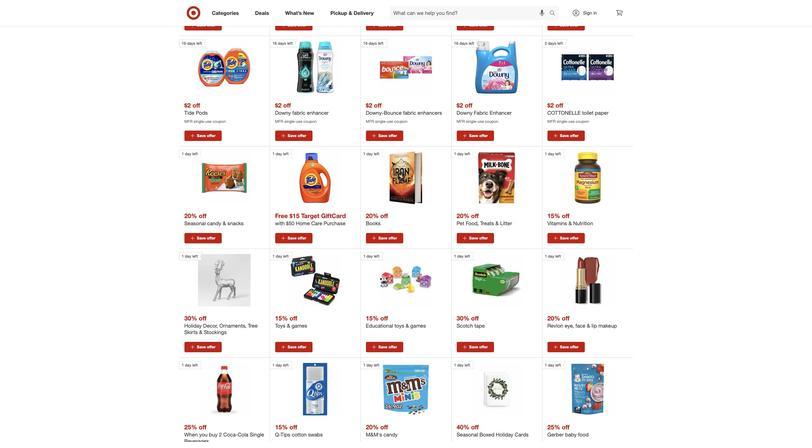 Task type: locate. For each thing, give the bounding box(es) containing it.
off for 20% off m&m's candy
[[381, 424, 388, 431]]

15% off educational toys & games
[[366, 315, 426, 329]]

downy inside "$2 off downy fabric enhancer mfr single-use coupon"
[[275, 110, 291, 116]]

2 fabric from the left
[[403, 110, 416, 116]]

15% inside 15% off q-tips cotton swabs
[[275, 424, 288, 431]]

1 games from the left
[[292, 323, 307, 329]]

use inside "$2 off downy fabric enhancer mfr single-use coupon"
[[296, 119, 303, 124]]

pods
[[196, 110, 208, 116]]

offer for save offer button underneath categories
[[207, 23, 216, 28]]

16 days left
[[182, 41, 202, 46], [273, 41, 293, 46], [363, 41, 384, 46], [454, 41, 475, 46]]

days for downy fabric enhancer
[[460, 41, 468, 46]]

0 horizontal spatial seasonal
[[184, 220, 206, 227]]

save offer button down the food,
[[457, 233, 494, 244]]

days inside button
[[548, 41, 557, 46]]

mfr single-use coupon button
[[184, 0, 265, 20], [275, 0, 355, 20], [366, 0, 446, 20], [457, 0, 537, 20], [548, 0, 628, 20]]

deals link
[[250, 6, 277, 20]]

giftcard
[[321, 212, 346, 220]]

mfr single-use coupon for save offer button underneath search
[[548, 8, 589, 13]]

fabric left enhancer
[[293, 110, 306, 116]]

$2 inside $2 off cottonelle toilet paper mfr single-use coupon
[[548, 102, 554, 109]]

1 fabric from the left
[[293, 110, 306, 116]]

save offer for save offer button underneath bounce
[[379, 133, 397, 138]]

30% up scotch
[[457, 315, 470, 322]]

seasonal inside 20% off seasonal candy & snacks
[[184, 220, 206, 227]]

save offer button down vitamins
[[548, 233, 585, 244]]

1 horizontal spatial holiday
[[496, 432, 514, 438]]

beverages
[[184, 438, 209, 442]]

16 days left for downy-bounce fabric enhancers
[[363, 41, 384, 46]]

off for 15% off vitamins & nutrition
[[562, 212, 570, 220]]

30% inside the 30% off scotch tape
[[457, 315, 470, 322]]

off inside $2 off downy-bounce fabric enhancers mfr single-use coupon
[[374, 102, 382, 109]]

0 vertical spatial seasonal
[[184, 220, 206, 227]]

left for toys & games
[[283, 254, 289, 259]]

2 games from the left
[[411, 323, 426, 329]]

save for save offer button below $50
[[288, 236, 297, 241]]

save
[[197, 23, 206, 28], [288, 23, 297, 28], [379, 23, 388, 28], [469, 23, 478, 28], [560, 23, 569, 28], [197, 133, 206, 138], [288, 133, 297, 138], [379, 133, 388, 138], [469, 133, 478, 138], [560, 133, 569, 138], [197, 236, 206, 241], [288, 236, 297, 241], [379, 236, 388, 241], [469, 236, 478, 241], [560, 236, 569, 241], [197, 345, 206, 350], [288, 345, 297, 350], [379, 345, 388, 350], [469, 345, 478, 350], [560, 345, 569, 350]]

candy right m&m's at the left
[[384, 432, 398, 438]]

enhancer
[[490, 110, 512, 116]]

off for 30% off holiday decor, ornaments, tree skirts & stockings
[[199, 315, 207, 322]]

days
[[187, 41, 195, 46], [278, 41, 286, 46], [369, 41, 377, 46], [460, 41, 468, 46], [548, 41, 557, 46]]

1 horizontal spatial fabric
[[403, 110, 416, 116]]

save offer button down bounce
[[366, 131, 403, 141]]

1 horizontal spatial seasonal
[[457, 432, 478, 438]]

0 horizontal spatial downy
[[275, 110, 291, 116]]

deals
[[255, 10, 269, 16]]

single-
[[194, 8, 205, 13], [285, 8, 296, 13], [375, 8, 387, 13], [466, 8, 478, 13], [557, 8, 569, 13], [194, 119, 205, 124], [285, 119, 296, 124], [375, 119, 387, 124], [466, 119, 478, 124], [557, 119, 569, 124]]

downy-
[[366, 110, 384, 116]]

offer for save offer button below eye,
[[570, 345, 579, 350]]

off for 20% off pet food, treats & litter
[[471, 212, 479, 220]]

off inside 30% off holiday decor, ornaments, tree skirts & stockings
[[199, 315, 207, 322]]

holiday left decor,
[[184, 323, 202, 329]]

20% inside 20% off pet food, treats & litter
[[457, 212, 470, 220]]

15%
[[548, 212, 560, 220], [275, 315, 288, 322], [366, 315, 379, 322], [275, 424, 288, 431]]

use inside $2 off downy-bounce fabric enhancers mfr single-use coupon
[[387, 119, 393, 124]]

16 for downy-bounce fabric enhancers
[[363, 41, 368, 46]]

1 downy from the left
[[275, 110, 291, 116]]

off inside the "20% off m&m's candy"
[[381, 424, 388, 431]]

eye,
[[565, 323, 574, 329]]

mfr single-use coupon for save offer button under delivery
[[366, 8, 408, 13]]

stockings
[[204, 329, 227, 336]]

1 25% from the left
[[184, 424, 197, 431]]

save offer button down tape
[[457, 342, 494, 353]]

4 $2 from the left
[[457, 102, 463, 109]]

off for 20% off revlon eye, face & lip makeup
[[562, 315, 570, 322]]

15% up toys
[[275, 315, 288, 322]]

0 horizontal spatial fabric
[[293, 110, 306, 116]]

offer for save offer button under fabric
[[479, 133, 488, 138]]

1 horizontal spatial 25%
[[548, 424, 560, 431]]

mfr inside $2 off downy fabric enhancer mfr single-use coupon
[[457, 119, 465, 124]]

home
[[296, 220, 310, 227]]

swabs
[[308, 432, 323, 438]]

days for cottonelle toilet paper
[[548, 41, 557, 46]]

fabric
[[293, 110, 306, 116], [403, 110, 416, 116]]

3 $2 from the left
[[366, 102, 373, 109]]

pet
[[457, 220, 465, 227]]

3 mfr single-use coupon button from the left
[[366, 0, 446, 20]]

& inside the 20% off revlon eye, face & lip makeup
[[587, 323, 591, 329]]

1 horizontal spatial candy
[[384, 432, 398, 438]]

$2 inside $2 off downy-bounce fabric enhancers mfr single-use coupon
[[366, 102, 373, 109]]

off inside 20% off pet food, treats & litter
[[471, 212, 479, 220]]

5 days from the left
[[548, 41, 557, 46]]

1 16 days left from the left
[[182, 41, 202, 46]]

20% off pet food, treats & litter
[[457, 212, 512, 227]]

off for 25% off when you buy 2 coca-cola single beverages
[[199, 424, 207, 431]]

15% up q-
[[275, 424, 288, 431]]

save offer button down what's
[[275, 20, 313, 31]]

sign in link
[[567, 6, 607, 20]]

& inside '15% off educational toys & games'
[[406, 323, 409, 329]]

off inside 15% off toys & games
[[290, 315, 297, 322]]

1 day left button
[[179, 150, 251, 204], [270, 150, 342, 204], [361, 150, 432, 204], [451, 150, 523, 204], [542, 150, 614, 204], [179, 252, 251, 307], [270, 252, 342, 307], [361, 252, 432, 307], [451, 252, 523, 307], [542, 252, 614, 307], [179, 361, 251, 416], [270, 361, 342, 416], [361, 361, 432, 416], [451, 361, 523, 416], [542, 361, 614, 416]]

save for save offer button below pods at top
[[197, 133, 206, 138]]

save for save offer button under skirts
[[197, 345, 206, 350]]

25%
[[184, 424, 197, 431], [548, 424, 560, 431]]

15% inside 15% off toys & games
[[275, 315, 288, 322]]

0 vertical spatial candy
[[207, 220, 221, 227]]

What can we help you find? suggestions appear below search field
[[390, 6, 551, 20]]

0 horizontal spatial games
[[292, 323, 307, 329]]

1 day left
[[182, 152, 198, 156], [273, 152, 289, 156], [363, 152, 380, 156], [454, 152, 470, 156], [545, 152, 561, 156], [182, 254, 198, 259], [273, 254, 289, 259], [363, 254, 380, 259], [454, 254, 470, 259], [545, 254, 561, 259], [182, 363, 198, 368], [273, 363, 289, 368], [363, 363, 380, 368], [454, 363, 470, 368], [545, 363, 561, 368]]

pickup & delivery link
[[325, 6, 382, 20]]

off inside 40% off seasonal boxed holiday cards
[[471, 424, 479, 431]]

16 days left button for fabric
[[270, 39, 342, 94]]

save offer button down cottonelle
[[548, 131, 585, 141]]

1
[[182, 152, 184, 156], [273, 152, 275, 156], [363, 152, 366, 156], [454, 152, 456, 156], [545, 152, 547, 156], [182, 254, 184, 259], [273, 254, 275, 259], [363, 254, 366, 259], [454, 254, 456, 259], [545, 254, 547, 259], [182, 363, 184, 368], [273, 363, 275, 368], [363, 363, 366, 368], [454, 363, 456, 368], [545, 363, 547, 368]]

$15
[[290, 212, 300, 220]]

15% off toys & games
[[275, 315, 307, 329]]

save for save offer button below "$2 off downy fabric enhancer mfr single-use coupon"
[[288, 133, 297, 138]]

off inside "$2 off downy fabric enhancer mfr single-use coupon"
[[283, 102, 291, 109]]

16
[[182, 41, 186, 46], [273, 41, 277, 46], [363, 41, 368, 46], [454, 41, 459, 46]]

fabric right bounce
[[403, 110, 416, 116]]

2 right buy on the bottom of page
[[219, 432, 222, 438]]

left for educational toys & games
[[374, 254, 380, 259]]

20% for 20% off seasonal candy & snacks
[[184, 212, 197, 220]]

0 vertical spatial holiday
[[184, 323, 202, 329]]

4 mfr single-use coupon from the left
[[457, 8, 499, 13]]

off inside 15% off vitamins & nutrition
[[562, 212, 570, 220]]

save offer for save offer button below the educational
[[379, 345, 397, 350]]

4 16 days left from the left
[[454, 41, 475, 46]]

purchase
[[324, 220, 346, 227]]

off for 25% off gerber baby food
[[562, 424, 570, 431]]

single- inside $2 off tide pods mfr single-use coupon
[[194, 119, 205, 124]]

1 16 from the left
[[182, 41, 186, 46]]

day
[[185, 152, 191, 156], [276, 152, 282, 156], [367, 152, 373, 156], [458, 152, 464, 156], [548, 152, 555, 156], [185, 254, 191, 259], [276, 254, 282, 259], [367, 254, 373, 259], [458, 254, 464, 259], [548, 254, 555, 259], [185, 363, 191, 368], [276, 363, 282, 368], [367, 363, 373, 368], [458, 363, 464, 368], [548, 363, 555, 368]]

15% up the educational
[[366, 315, 379, 322]]

save offer for save offer button below tape
[[469, 345, 488, 350]]

candy left snacks
[[207, 220, 221, 227]]

20%
[[184, 212, 197, 220], [366, 212, 379, 220], [457, 212, 470, 220], [548, 315, 560, 322], [366, 424, 379, 431]]

seasonal for 40%
[[457, 432, 478, 438]]

2 16 days left button from the left
[[270, 39, 342, 94]]

20% inside the "20% off m&m's candy"
[[366, 424, 379, 431]]

15% for 15% off toys & games
[[275, 315, 288, 322]]

delivery
[[354, 10, 374, 16]]

1 vertical spatial holiday
[[496, 432, 514, 438]]

save offer button down eye,
[[548, 342, 585, 353]]

bounce
[[384, 110, 402, 116]]

use inside $2 off cottonelle toilet paper mfr single-use coupon
[[569, 119, 575, 124]]

20% off revlon eye, face & lip makeup
[[548, 315, 617, 329]]

3 16 days left button from the left
[[361, 39, 432, 94]]

offer for save offer button below pods at top
[[207, 133, 216, 138]]

&
[[349, 10, 352, 16], [223, 220, 226, 227], [496, 220, 499, 227], [569, 220, 572, 227], [287, 323, 290, 329], [406, 323, 409, 329], [587, 323, 591, 329], [199, 329, 202, 336]]

off for 20% off seasonal candy & snacks
[[199, 212, 207, 220]]

off inside the 20% off revlon eye, face & lip makeup
[[562, 315, 570, 322]]

save offer button down what can we help you find? suggestions appear below search field
[[457, 20, 494, 31]]

2 days from the left
[[278, 41, 286, 46]]

4 days from the left
[[460, 41, 468, 46]]

1 horizontal spatial 30%
[[457, 315, 470, 322]]

30% off scotch tape
[[457, 315, 485, 329]]

save offer for save offer button under vitamins
[[560, 236, 579, 241]]

1 horizontal spatial 2
[[545, 41, 547, 46]]

2 downy from the left
[[457, 110, 473, 116]]

off for 15% off educational toys & games
[[381, 315, 388, 322]]

3 16 days left from the left
[[363, 41, 384, 46]]

use
[[205, 8, 212, 13], [296, 8, 303, 13], [387, 8, 393, 13], [478, 8, 484, 13], [569, 8, 575, 13], [205, 119, 212, 124], [296, 119, 303, 124], [387, 119, 393, 124], [478, 119, 484, 124], [569, 119, 575, 124]]

free
[[275, 212, 288, 220]]

1 vertical spatial seasonal
[[457, 432, 478, 438]]

offer for save offer button below "$2 off downy fabric enhancer mfr single-use coupon"
[[298, 133, 306, 138]]

0 horizontal spatial candy
[[207, 220, 221, 227]]

educational
[[366, 323, 393, 329]]

mfr single-use coupon for save offer button underneath categories
[[184, 8, 226, 13]]

save offer for save offer button underneath toys
[[288, 345, 306, 350]]

3 mfr single-use coupon from the left
[[366, 8, 408, 13]]

mfr
[[184, 8, 193, 13], [275, 8, 284, 13], [366, 8, 374, 13], [457, 8, 465, 13], [548, 8, 556, 13], [184, 119, 193, 124], [275, 119, 284, 124], [366, 119, 374, 124], [457, 119, 465, 124], [548, 119, 556, 124]]

$2 inside $2 off downy fabric enhancer mfr single-use coupon
[[457, 102, 463, 109]]

categories
[[212, 10, 239, 16]]

$50
[[286, 220, 295, 227]]

4 16 from the left
[[454, 41, 459, 46]]

1 horizontal spatial downy
[[457, 110, 473, 116]]

toys
[[275, 323, 286, 329]]

save offer button down skirts
[[184, 342, 222, 353]]

25% for 25% off gerber baby food
[[548, 424, 560, 431]]

20% off m&m's candy
[[366, 424, 398, 438]]

off inside $2 off tide pods mfr single-use coupon
[[193, 102, 200, 109]]

candy inside the "20% off m&m's candy"
[[384, 432, 398, 438]]

downy
[[275, 110, 291, 116], [457, 110, 473, 116]]

25% inside 25% off when you buy 2 coca-cola single beverages
[[184, 424, 197, 431]]

save offer button
[[184, 20, 222, 31], [275, 20, 313, 31], [366, 20, 403, 31], [457, 20, 494, 31], [548, 20, 585, 31], [184, 131, 222, 141], [275, 131, 313, 141], [366, 131, 403, 141], [457, 131, 494, 141], [548, 131, 585, 141], [184, 233, 222, 244], [275, 233, 313, 244], [366, 233, 403, 244], [457, 233, 494, 244], [548, 233, 585, 244], [184, 342, 222, 353], [275, 342, 313, 353], [366, 342, 403, 353], [457, 342, 494, 353], [548, 342, 585, 353]]

seasonal for 20%
[[184, 220, 206, 227]]

holiday left cards
[[496, 432, 514, 438]]

& inside 20% off seasonal candy & snacks
[[223, 220, 226, 227]]

snacks
[[228, 220, 244, 227]]

0 horizontal spatial 30%
[[184, 315, 197, 322]]

30% inside 30% off holiday decor, ornaments, tree skirts & stockings
[[184, 315, 197, 322]]

off inside 15% off q-tips cotton swabs
[[290, 424, 297, 431]]

0 vertical spatial 2
[[545, 41, 547, 46]]

save offer for save offer button below "$2 off downy fabric enhancer mfr single-use coupon"
[[288, 133, 306, 138]]

off for 15% off toys & games
[[290, 315, 297, 322]]

2 16 days left from the left
[[273, 41, 293, 46]]

30% for 30% off holiday decor, ornaments, tree skirts & stockings
[[184, 315, 197, 322]]

2 25% from the left
[[548, 424, 560, 431]]

off inside '15% off educational toys & games'
[[381, 315, 388, 322]]

3 16 from the left
[[363, 41, 368, 46]]

off inside 20% off seasonal candy & snacks
[[199, 212, 207, 220]]

5 $2 from the left
[[548, 102, 554, 109]]

15% inside '15% off educational toys & games'
[[366, 315, 379, 322]]

1 vertical spatial candy
[[384, 432, 398, 438]]

& inside 15% off vitamins & nutrition
[[569, 220, 572, 227]]

offer for save offer button below the food,
[[479, 236, 488, 241]]

downy for downy fabric enhancer
[[275, 110, 291, 116]]

food,
[[466, 220, 479, 227]]

off inside 25% off gerber baby food
[[562, 424, 570, 431]]

0 horizontal spatial holiday
[[184, 323, 202, 329]]

1 mfr single-use coupon from the left
[[184, 8, 226, 13]]

3 days from the left
[[369, 41, 377, 46]]

save offer
[[197, 23, 216, 28], [288, 23, 306, 28], [379, 23, 397, 28], [469, 23, 488, 28], [560, 23, 579, 28], [197, 133, 216, 138], [288, 133, 306, 138], [379, 133, 397, 138], [469, 133, 488, 138], [560, 133, 579, 138], [197, 236, 216, 241], [288, 236, 306, 241], [469, 236, 488, 241], [560, 236, 579, 241], [197, 345, 216, 350], [288, 345, 306, 350], [379, 345, 397, 350], [469, 345, 488, 350], [560, 345, 579, 350]]

food
[[578, 432, 589, 438]]

ornaments,
[[220, 323, 247, 329]]

20% inside the 20% off revlon eye, face & lip makeup
[[548, 315, 560, 322]]

25% up the gerber
[[548, 424, 560, 431]]

off inside the 30% off scotch tape
[[471, 315, 479, 322]]

save offer for save offer button underneath what's
[[288, 23, 306, 28]]

games
[[292, 323, 307, 329], [411, 323, 426, 329]]

holiday
[[184, 323, 202, 329], [496, 432, 514, 438]]

1 days from the left
[[187, 41, 195, 46]]

2 16 from the left
[[273, 41, 277, 46]]

$2 for tide pods
[[184, 102, 191, 109]]

mfr inside $2 off downy-bounce fabric enhancers mfr single-use coupon
[[366, 119, 374, 124]]

save offer for save offer button below the food,
[[469, 236, 488, 241]]

save for save offer button under what can we help you find? suggestions appear below search field
[[469, 23, 478, 28]]

1 16 days left button from the left
[[179, 39, 251, 94]]

0 horizontal spatial 25%
[[184, 424, 197, 431]]

25% off when you buy 2 coca-cola single beverages
[[184, 424, 264, 442]]

holiday inside 40% off seasonal boxed holiday cards
[[496, 432, 514, 438]]

candy inside 20% off seasonal candy & snacks
[[207, 220, 221, 227]]

offer for save offer button below 20% off seasonal candy & snacks
[[207, 236, 216, 241]]

left for tide pods
[[197, 41, 202, 46]]

single
[[250, 432, 264, 438]]

15% inside 15% off vitamins & nutrition
[[548, 212, 560, 220]]

off inside the 20% off books save offer
[[381, 212, 388, 220]]

15% up vitamins
[[548, 212, 560, 220]]

coupon
[[213, 8, 226, 13], [304, 8, 317, 13], [394, 8, 408, 13], [485, 8, 499, 13], [576, 8, 589, 13], [213, 119, 226, 124], [304, 119, 317, 124], [394, 119, 408, 124], [485, 119, 499, 124], [576, 119, 589, 124]]

downy inside $2 off downy fabric enhancer mfr single-use coupon
[[457, 110, 473, 116]]

16 for downy fabric enhancer
[[273, 41, 277, 46]]

offer
[[207, 23, 216, 28], [298, 23, 306, 28], [389, 23, 397, 28], [479, 23, 488, 28], [570, 23, 579, 28], [207, 133, 216, 138], [298, 133, 306, 138], [389, 133, 397, 138], [479, 133, 488, 138], [570, 133, 579, 138], [207, 236, 216, 241], [298, 236, 306, 241], [389, 236, 397, 241], [479, 236, 488, 241], [570, 236, 579, 241], [207, 345, 216, 350], [298, 345, 306, 350], [389, 345, 397, 350], [479, 345, 488, 350], [570, 345, 579, 350]]

20% inside 20% off seasonal candy & snacks
[[184, 212, 197, 220]]

use inside $2 off downy fabric enhancer mfr single-use coupon
[[478, 119, 484, 124]]

games inside '15% off educational toys & games'
[[411, 323, 426, 329]]

save offer button down the educational
[[366, 342, 403, 353]]

1 $2 from the left
[[184, 102, 191, 109]]

$2 inside "$2 off downy fabric enhancer mfr single-use coupon"
[[275, 102, 282, 109]]

save offer for save offer button below $50
[[288, 236, 306, 241]]

30% up skirts
[[184, 315, 197, 322]]

16 days left button for bounce
[[361, 39, 432, 94]]

4 16 days left button from the left
[[451, 39, 523, 94]]

off for 15% off q-tips cotton swabs
[[290, 424, 297, 431]]

save offer button down categories
[[184, 20, 222, 31]]

off inside $2 off cottonelle toilet paper mfr single-use coupon
[[556, 102, 564, 109]]

off
[[193, 102, 200, 109], [283, 102, 291, 109], [374, 102, 382, 109], [465, 102, 473, 109], [556, 102, 564, 109], [199, 212, 207, 220], [381, 212, 388, 220], [471, 212, 479, 220], [562, 212, 570, 220], [199, 315, 207, 322], [290, 315, 297, 322], [381, 315, 388, 322], [471, 315, 479, 322], [562, 315, 570, 322], [199, 424, 207, 431], [290, 424, 297, 431], [381, 424, 388, 431], [471, 424, 479, 431], [562, 424, 570, 431]]

mfr inside $2 off tide pods mfr single-use coupon
[[184, 119, 193, 124]]

1 30% from the left
[[184, 315, 197, 322]]

save offer button down search
[[548, 20, 585, 31]]

16 for downy fabric enhancer
[[454, 41, 459, 46]]

off inside 25% off when you buy 2 coca-cola single beverages
[[199, 424, 207, 431]]

$2 inside $2 off tide pods mfr single-use coupon
[[184, 102, 191, 109]]

off inside $2 off downy fabric enhancer mfr single-use coupon
[[465, 102, 473, 109]]

2 down the search button
[[545, 41, 547, 46]]

2 30% from the left
[[457, 315, 470, 322]]

coupon inside "$2 off downy fabric enhancer mfr single-use coupon"
[[304, 119, 317, 124]]

skirts
[[184, 329, 198, 336]]

16 days left button
[[179, 39, 251, 94], [270, 39, 342, 94], [361, 39, 432, 94], [451, 39, 523, 94]]

1 horizontal spatial games
[[411, 323, 426, 329]]

sign
[[583, 10, 593, 16]]

25% for 25% off when you buy 2 coca-cola single beverages
[[184, 424, 197, 431]]

days for tide pods
[[187, 41, 195, 46]]

30% for 30% off scotch tape
[[457, 315, 470, 322]]

seasonal inside 40% off seasonal boxed holiday cards
[[457, 432, 478, 438]]

holiday inside 30% off holiday decor, ornaments, tree skirts & stockings
[[184, 323, 202, 329]]

0 horizontal spatial 2
[[219, 432, 222, 438]]

offer for save offer button underneath what's
[[298, 23, 306, 28]]

25% up the when
[[184, 424, 197, 431]]

5 mfr single-use coupon from the left
[[548, 8, 589, 13]]

25% inside 25% off gerber baby food
[[548, 424, 560, 431]]

left for vitamins & nutrition
[[556, 152, 561, 156]]

$2 off tide pods mfr single-use coupon
[[184, 102, 226, 124]]

save offer for save offer button under fabric
[[469, 133, 488, 138]]

left inside button
[[558, 41, 563, 46]]

books
[[366, 220, 381, 227]]

2 inside button
[[545, 41, 547, 46]]

left
[[197, 41, 202, 46], [287, 41, 293, 46], [378, 41, 384, 46], [469, 41, 475, 46], [558, 41, 563, 46], [192, 152, 198, 156], [283, 152, 289, 156], [374, 152, 380, 156], [465, 152, 470, 156], [556, 152, 561, 156], [192, 254, 198, 259], [283, 254, 289, 259], [374, 254, 380, 259], [465, 254, 470, 259], [556, 254, 561, 259], [192, 363, 198, 368], [283, 363, 289, 368], [374, 363, 380, 368], [465, 363, 470, 368], [556, 363, 561, 368]]

save offer for save offer button below pods at top
[[197, 133, 216, 138]]

coupon inside $2 off cottonelle toilet paper mfr single-use coupon
[[576, 119, 589, 124]]

1 vertical spatial 2
[[219, 432, 222, 438]]

candy
[[207, 220, 221, 227], [384, 432, 398, 438]]

days for downy fabric enhancer
[[278, 41, 286, 46]]

2 $2 from the left
[[275, 102, 282, 109]]



Task type: vqa. For each thing, say whether or not it's contained in the screenshot.
you
yes



Task type: describe. For each thing, give the bounding box(es) containing it.
20% for 20% off m&m's candy
[[366, 424, 379, 431]]

offer for save offer button underneath toys
[[298, 345, 306, 350]]

save offer button down pods at top
[[184, 131, 222, 141]]

16 for tide pods
[[182, 41, 186, 46]]

fabric inside $2 off downy-bounce fabric enhancers mfr single-use coupon
[[403, 110, 416, 116]]

tape
[[475, 323, 485, 329]]

baby
[[566, 432, 577, 438]]

20% for 20% off pet food, treats & litter
[[457, 212, 470, 220]]

what's new
[[285, 10, 314, 16]]

search
[[547, 10, 562, 17]]

save for save offer button below eye,
[[560, 345, 569, 350]]

when
[[184, 432, 198, 438]]

sign in
[[583, 10, 597, 16]]

pickup
[[331, 10, 347, 16]]

20% off books save offer
[[366, 212, 397, 241]]

single- inside $2 off cottonelle toilet paper mfr single-use coupon
[[557, 119, 569, 124]]

offer for save offer button below $50
[[298, 236, 306, 241]]

left for seasonal candy & snacks
[[192, 152, 198, 156]]

off for 30% off scotch tape
[[471, 315, 479, 322]]

save offer button down books
[[366, 233, 403, 244]]

left for with $50 home care purchase
[[283, 152, 289, 156]]

15% for 15% off vitamins & nutrition
[[548, 212, 560, 220]]

off for 20% off books save offer
[[381, 212, 388, 220]]

offer for save offer button under what can we help you find? suggestions appear below search field
[[479, 23, 488, 28]]

gerber
[[548, 432, 564, 438]]

decor,
[[203, 323, 218, 329]]

left for holiday decor, ornaments, tree skirts & stockings
[[192, 254, 198, 259]]

offer inside the 20% off books save offer
[[389, 236, 397, 241]]

2 inside 25% off when you buy 2 coca-cola single beverages
[[219, 432, 222, 438]]

free $15 target giftcard with $50 home care purchase
[[275, 212, 346, 227]]

$2 off downy-bounce fabric enhancers mfr single-use coupon
[[366, 102, 442, 124]]

enhancer
[[307, 110, 329, 116]]

fabric
[[474, 110, 489, 116]]

coca-
[[223, 432, 238, 438]]

16 days left for tide pods
[[182, 41, 202, 46]]

40% off seasonal boxed holiday cards
[[457, 424, 529, 438]]

save for save offer button under delivery
[[379, 23, 388, 28]]

coupon inside $2 off downy fabric enhancer mfr single-use coupon
[[485, 119, 499, 124]]

single- inside "$2 off downy fabric enhancer mfr single-use coupon"
[[285, 119, 296, 124]]

offer for save offer button below the educational
[[389, 345, 397, 350]]

off for $2 off downy-bounce fabric enhancers mfr single-use coupon
[[374, 102, 382, 109]]

2 mfr single-use coupon from the left
[[275, 8, 317, 13]]

15% for 15% off q-tips cotton swabs
[[275, 424, 288, 431]]

16 days left button for pods
[[179, 39, 251, 94]]

save offer for save offer button under delivery
[[379, 23, 397, 28]]

offer for save offer button under delivery
[[389, 23, 397, 28]]

16 days left for downy fabric enhancer
[[454, 41, 475, 46]]

candy for 20% off m&m's candy
[[384, 432, 398, 438]]

off for $2 off downy fabric enhancer mfr single-use coupon
[[283, 102, 291, 109]]

16 days left button for fabric
[[451, 39, 523, 94]]

enhancers
[[418, 110, 442, 116]]

pickup & delivery
[[331, 10, 374, 16]]

save offer for save offer button underneath cottonelle
[[560, 133, 579, 138]]

face
[[576, 323, 586, 329]]

tide
[[184, 110, 194, 116]]

4 mfr single-use coupon button from the left
[[457, 0, 537, 20]]

cards
[[515, 432, 529, 438]]

save offer for save offer button underneath categories
[[197, 23, 216, 28]]

save offer for save offer button below 20% off seasonal candy & snacks
[[197, 236, 216, 241]]

toys
[[395, 323, 404, 329]]

save offer button down fabric
[[457, 131, 494, 141]]

& inside 30% off holiday decor, ornaments, tree skirts & stockings
[[199, 329, 202, 336]]

new
[[303, 10, 314, 16]]

treats
[[480, 220, 494, 227]]

15% off vitamins & nutrition
[[548, 212, 593, 227]]

save for save offer button below tape
[[469, 345, 478, 350]]

with
[[275, 220, 285, 227]]

left for downy fabric enhancer
[[469, 41, 475, 46]]

save for save offer button underneath cottonelle
[[560, 133, 569, 138]]

litter
[[500, 220, 512, 227]]

save offer button down delivery
[[366, 20, 403, 31]]

games inside 15% off toys & games
[[292, 323, 307, 329]]

save offer for save offer button below eye,
[[560, 345, 579, 350]]

offer for save offer button underneath search
[[570, 23, 579, 28]]

$2 off cottonelle toilet paper mfr single-use coupon
[[548, 102, 609, 124]]

& inside 15% off toys & games
[[287, 323, 290, 329]]

scotch
[[457, 323, 473, 329]]

$2 off downy fabric enhancer mfr single-use coupon
[[275, 102, 329, 124]]

left for books
[[374, 152, 380, 156]]

lip
[[592, 323, 597, 329]]

25% off gerber baby food
[[548, 424, 589, 438]]

20% inside the 20% off books save offer
[[366, 212, 379, 220]]

care
[[311, 220, 322, 227]]

& inside 20% off pet food, treats & litter
[[496, 220, 499, 227]]

q-
[[275, 432, 281, 438]]

cola
[[238, 432, 248, 438]]

cottonelle
[[548, 110, 581, 116]]

save for save offer button below the educational
[[379, 345, 388, 350]]

single- inside $2 off downy-bounce fabric enhancers mfr single-use coupon
[[375, 119, 387, 124]]

tree
[[248, 323, 258, 329]]

offer for save offer button below tape
[[479, 345, 488, 350]]

candy for 20% off seasonal candy & snacks
[[207, 220, 221, 227]]

categories link
[[206, 6, 247, 20]]

30% off holiday decor, ornaments, tree skirts & stockings
[[184, 315, 258, 336]]

makeup
[[599, 323, 617, 329]]

single- inside $2 off downy fabric enhancer mfr single-use coupon
[[466, 119, 478, 124]]

m&m's
[[366, 432, 382, 438]]

save offer for save offer button underneath search
[[560, 23, 579, 28]]

coupon inside $2 off tide pods mfr single-use coupon
[[213, 119, 226, 124]]

save for save offer button underneath categories
[[197, 23, 206, 28]]

target
[[301, 212, 320, 220]]

coupon inside $2 off downy-bounce fabric enhancers mfr single-use coupon
[[394, 119, 408, 124]]

save offer for save offer button under skirts
[[197, 345, 216, 350]]

2 mfr single-use coupon button from the left
[[275, 0, 355, 20]]

nutrition
[[574, 220, 593, 227]]

$2 for downy fabric enhancer
[[457, 102, 463, 109]]

2 days left button
[[542, 39, 614, 94]]

save for save offer button below 20% off seasonal candy & snacks
[[197, 236, 206, 241]]

left for pet food, treats & litter
[[465, 152, 470, 156]]

save inside the 20% off books save offer
[[379, 236, 388, 241]]

$2 off downy fabric enhancer mfr single-use coupon
[[457, 102, 512, 124]]

mfr inside "$2 off downy fabric enhancer mfr single-use coupon"
[[275, 119, 284, 124]]

save offer button down "$2 off downy fabric enhancer mfr single-use coupon"
[[275, 131, 313, 141]]

toilet
[[583, 110, 594, 116]]

offer for save offer button underneath bounce
[[389, 133, 397, 138]]

left for downy fabric enhancer
[[287, 41, 293, 46]]

search button
[[547, 6, 562, 21]]

save offer button down $50
[[275, 233, 313, 244]]

1 mfr single-use coupon button from the left
[[184, 0, 265, 20]]

days for downy-bounce fabric enhancers
[[369, 41, 377, 46]]

revlon
[[548, 323, 564, 329]]

off for $2 off downy fabric enhancer mfr single-use coupon
[[465, 102, 473, 109]]

save offer for save offer button under what can we help you find? suggestions appear below search field
[[469, 23, 488, 28]]

offer for save offer button under skirts
[[207, 345, 216, 350]]

offer for save offer button underneath cottonelle
[[570, 133, 579, 138]]

save for save offer button underneath bounce
[[379, 133, 388, 138]]

fabric inside "$2 off downy fabric enhancer mfr single-use coupon"
[[293, 110, 306, 116]]

15% for 15% off educational toys & games
[[366, 315, 379, 322]]

20% off seasonal candy & snacks
[[184, 212, 244, 227]]

save for save offer button under fabric
[[469, 133, 478, 138]]

off for $2 off tide pods mfr single-use coupon
[[193, 102, 200, 109]]

5 mfr single-use coupon button from the left
[[548, 0, 628, 20]]

left for revlon eye, face & lip makeup
[[556, 254, 561, 259]]

$2 for cottonelle toilet paper
[[548, 102, 554, 109]]

buy
[[209, 432, 218, 438]]

offer for save offer button under vitamins
[[570, 236, 579, 241]]

use inside $2 off tide pods mfr single-use coupon
[[205, 119, 212, 124]]

boxed
[[480, 432, 495, 438]]

save for save offer button below the food,
[[469, 236, 478, 241]]

left for scotch tape
[[465, 254, 470, 259]]

2 days left
[[545, 41, 563, 46]]

tips
[[281, 432, 291, 438]]

you
[[199, 432, 208, 438]]

off for $2 off cottonelle toilet paper mfr single-use coupon
[[556, 102, 564, 109]]

paper
[[595, 110, 609, 116]]

left for downy-bounce fabric enhancers
[[378, 41, 384, 46]]

off for 40% off seasonal boxed holiday cards
[[471, 424, 479, 431]]

what's new link
[[280, 6, 322, 20]]

left for cottonelle toilet paper
[[558, 41, 563, 46]]

save offer button down toys
[[275, 342, 313, 353]]

vitamins
[[548, 220, 567, 227]]

save for save offer button underneath what's
[[288, 23, 297, 28]]

16 days left for downy fabric enhancer
[[273, 41, 293, 46]]

cotton
[[292, 432, 307, 438]]

15% off q-tips cotton swabs
[[275, 424, 323, 438]]

save offer button down 20% off seasonal candy & snacks
[[184, 233, 222, 244]]

mfr inside $2 off cottonelle toilet paper mfr single-use coupon
[[548, 119, 556, 124]]

what's
[[285, 10, 302, 16]]

in
[[594, 10, 597, 16]]

$2 for downy fabric enhancer
[[275, 102, 282, 109]]

40%
[[457, 424, 470, 431]]



